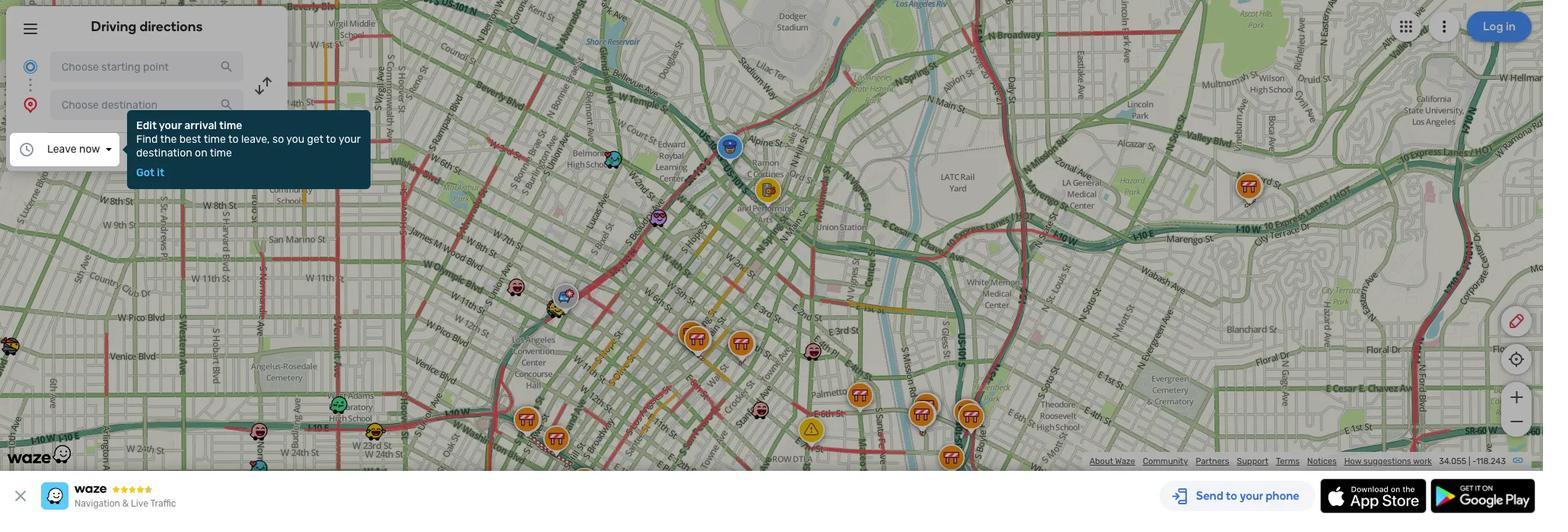 Task type: describe. For each thing, give the bounding box(es) containing it.
support
[[1237, 457, 1268, 467]]

zoom out image
[[1507, 413, 1526, 431]]

1 vertical spatial your
[[339, 133, 361, 146]]

edit
[[136, 119, 157, 132]]

leave
[[47, 143, 76, 156]]

notices link
[[1307, 457, 1337, 467]]

terms
[[1276, 457, 1300, 467]]

0 vertical spatial time
[[219, 119, 242, 132]]

support link
[[1237, 457, 1268, 467]]

-
[[1472, 457, 1476, 467]]

2 vertical spatial time
[[210, 147, 232, 160]]

1 vertical spatial time
[[204, 133, 226, 146]]

about waze link
[[1089, 457, 1135, 467]]

|
[[1468, 457, 1470, 467]]

leave now
[[47, 143, 100, 156]]

it
[[157, 167, 164, 180]]

community
[[1143, 457, 1188, 467]]

&
[[122, 499, 129, 510]]

best
[[179, 133, 201, 146]]

got it button
[[136, 167, 164, 180]]

how
[[1344, 457, 1361, 467]]

current location image
[[21, 58, 40, 76]]

0 vertical spatial your
[[159, 119, 182, 132]]

the
[[160, 133, 177, 146]]

got
[[136, 167, 155, 180]]

arrival
[[184, 119, 217, 132]]

you
[[286, 133, 304, 146]]

clock image
[[17, 141, 36, 159]]

get
[[307, 133, 324, 146]]

destination
[[136, 147, 192, 160]]

about
[[1089, 457, 1113, 467]]

pencil image
[[1507, 313, 1526, 331]]

about waze community partners support terms notices how suggestions work 34.055 | -118.243
[[1089, 457, 1506, 467]]

terms link
[[1276, 457, 1300, 467]]

now
[[79, 143, 100, 156]]

partners link
[[1196, 457, 1229, 467]]

partners
[[1196, 457, 1229, 467]]

find
[[136, 133, 158, 146]]



Task type: vqa. For each thing, say whether or not it's contained in the screenshot.
ever
no



Task type: locate. For each thing, give the bounding box(es) containing it.
location image
[[21, 96, 40, 114]]

navigation & live traffic
[[75, 499, 176, 510]]

notices
[[1307, 457, 1337, 467]]

34.055
[[1439, 457, 1466, 467]]

1 horizontal spatial your
[[339, 133, 361, 146]]

link image
[[1512, 455, 1524, 467]]

your right get
[[339, 133, 361, 146]]

Choose starting point text field
[[50, 52, 243, 82]]

driving
[[91, 18, 137, 35]]

work
[[1413, 457, 1432, 467]]

to
[[228, 133, 239, 146], [326, 133, 336, 146]]

navigation
[[75, 499, 120, 510]]

1 horizontal spatial to
[[326, 133, 336, 146]]

edit your arrival time find the best time to leave, so you get to your destination on time got it
[[136, 119, 361, 180]]

directions
[[140, 18, 203, 35]]

1 to from the left
[[228, 133, 239, 146]]

x image
[[11, 488, 30, 506]]

on
[[195, 147, 207, 160]]

time up on
[[204, 133, 226, 146]]

time right on
[[210, 147, 232, 160]]

how suggestions work link
[[1344, 457, 1432, 467]]

so
[[272, 133, 284, 146]]

driving directions
[[91, 18, 203, 35]]

community link
[[1143, 457, 1188, 467]]

0 horizontal spatial your
[[159, 119, 182, 132]]

118.243
[[1476, 457, 1506, 467]]

your up the
[[159, 119, 182, 132]]

to right get
[[326, 133, 336, 146]]

live
[[131, 499, 148, 510]]

zoom in image
[[1507, 389, 1526, 407]]

2 to from the left
[[326, 133, 336, 146]]

time
[[219, 119, 242, 132], [204, 133, 226, 146], [210, 147, 232, 160]]

time up leave,
[[219, 119, 242, 132]]

suggestions
[[1363, 457, 1411, 467]]

0 horizontal spatial to
[[228, 133, 239, 146]]

to left leave,
[[228, 133, 239, 146]]

leave,
[[241, 133, 270, 146]]

your
[[159, 119, 182, 132], [339, 133, 361, 146]]

waze
[[1115, 457, 1135, 467]]

Choose destination text field
[[50, 90, 243, 120]]

traffic
[[150, 499, 176, 510]]



